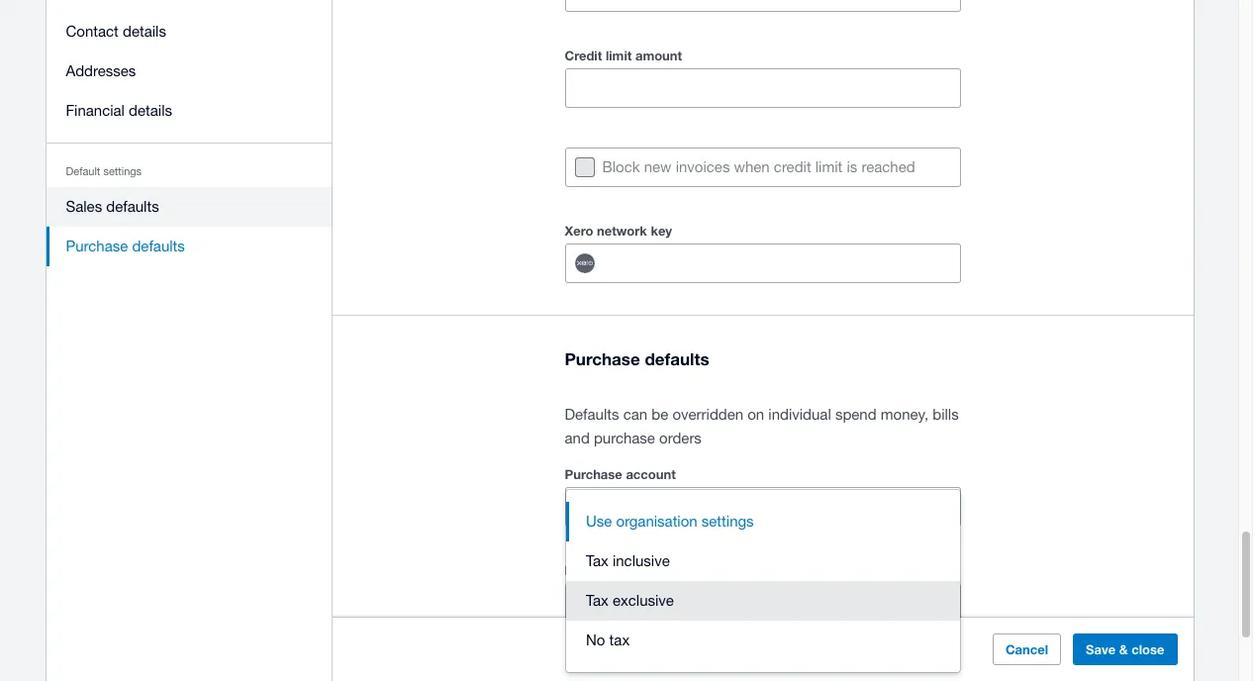 Task type: vqa. For each thing, say whether or not it's contained in the screenshot.
GROUP
yes



Task type: locate. For each thing, give the bounding box(es) containing it.
none number field inside the bill due date group
[[566, 584, 663, 622]]

bills
[[933, 406, 959, 423]]

tax for tax exclusive
[[586, 592, 609, 609]]

be
[[652, 406, 669, 423]]

purchase defaults up can
[[565, 349, 710, 369]]

details
[[123, 23, 166, 40], [129, 102, 172, 119]]

1 vertical spatial tax
[[586, 592, 609, 609]]

0 vertical spatial purchase defaults
[[66, 238, 185, 255]]

1 vertical spatial defaults
[[132, 238, 185, 255]]

no tax button
[[566, 621, 961, 661]]

financial details link
[[46, 91, 332, 131]]

purchase defaults
[[66, 238, 185, 255], [565, 349, 710, 369]]

credit
[[565, 47, 602, 63]]

1 vertical spatial purchase
[[565, 349, 640, 369]]

settings inside menu
[[103, 165, 142, 177]]

details down addresses link
[[129, 102, 172, 119]]

1 horizontal spatial limit
[[816, 158, 843, 175]]

tax
[[586, 553, 609, 570], [586, 592, 609, 609]]

tax right bill
[[586, 553, 609, 570]]

defaults up be
[[645, 349, 710, 369]]

the
[[757, 595, 778, 612]]

settings up sales defaults
[[103, 165, 142, 177]]

amount
[[636, 47, 682, 63]]

menu containing contact details
[[46, 0, 332, 278]]

tax exclusive
[[586, 592, 674, 609]]

addresses
[[66, 62, 136, 79]]

limit left is
[[816, 158, 843, 175]]

tax inside tax exclusive button
[[586, 592, 609, 609]]

1 vertical spatial limit
[[816, 158, 843, 175]]

overridden
[[673, 406, 744, 423]]

1 tax from the top
[[586, 553, 609, 570]]

purchase down 'and'
[[565, 467, 623, 482]]

0 vertical spatial defaults
[[106, 198, 159, 215]]

xero network key
[[565, 223, 673, 239]]

purchase
[[66, 238, 128, 255], [565, 349, 640, 369], [565, 467, 623, 482]]

block new invoices when credit limit is reached
[[603, 158, 916, 175]]

Credit limit amount number field
[[566, 69, 960, 107]]

sales defaults link
[[46, 187, 332, 227]]

invoices
[[676, 158, 730, 175]]

block
[[603, 158, 640, 175]]

tax inclusive
[[586, 553, 670, 570]]

financial
[[66, 102, 125, 119]]

settings up tax inclusive button
[[702, 513, 754, 530]]

0 vertical spatial details
[[123, 23, 166, 40]]

0 vertical spatial tax
[[586, 553, 609, 570]]

amounts are
[[565, 659, 643, 675]]

limit right credit
[[606, 47, 632, 63]]

spend
[[836, 406, 877, 423]]

financial details
[[66, 102, 172, 119]]

1 vertical spatial settings
[[702, 513, 754, 530]]

account
[[626, 467, 676, 482]]

key
[[651, 223, 673, 239]]

date
[[614, 563, 641, 578]]

1 horizontal spatial purchase defaults
[[565, 349, 710, 369]]

1 vertical spatial details
[[129, 102, 172, 119]]

None number field
[[566, 584, 663, 622]]

tax
[[610, 632, 630, 649]]

money,
[[881, 406, 929, 423]]

tax inclusive button
[[566, 542, 961, 581]]

group
[[566, 490, 961, 673]]

inclusive
[[613, 553, 670, 570]]

tax down due
[[586, 592, 609, 609]]

2 tax from the top
[[586, 592, 609, 609]]

when
[[734, 158, 770, 175]]

use
[[586, 513, 612, 530]]

save & close button
[[1074, 634, 1178, 666]]

new
[[644, 158, 672, 175]]

default
[[66, 165, 100, 177]]

save & close
[[1086, 642, 1165, 658]]

0 vertical spatial limit
[[606, 47, 632, 63]]

defaults down default settings
[[106, 198, 159, 215]]

contact details
[[66, 23, 166, 40]]

details right contact
[[123, 23, 166, 40]]

menu
[[46, 0, 332, 278]]

purchase defaults down sales defaults
[[66, 238, 185, 255]]

addresses link
[[46, 51, 332, 91]]

day(s) after the bill month button
[[663, 583, 961, 623]]

reached
[[862, 158, 916, 175]]

purchase down sales
[[66, 238, 128, 255]]

purchase up defaults
[[565, 349, 640, 369]]

0 vertical spatial settings
[[103, 165, 142, 177]]

settings
[[103, 165, 142, 177], [702, 513, 754, 530]]

sales
[[66, 198, 102, 215]]

month
[[805, 595, 848, 612]]

and
[[565, 430, 590, 447]]

cancel
[[1006, 642, 1049, 658]]

due
[[588, 563, 611, 578]]

1 horizontal spatial settings
[[702, 513, 754, 530]]

are
[[624, 659, 643, 675]]

xero
[[565, 223, 594, 239]]

default settings
[[66, 165, 142, 177]]

defaults
[[106, 198, 159, 215], [132, 238, 185, 255], [645, 349, 710, 369]]

&
[[1120, 642, 1129, 658]]

organisation
[[617, 513, 698, 530]]

defaults down sales defaults link
[[132, 238, 185, 255]]

limit
[[606, 47, 632, 63], [816, 158, 843, 175]]

list box
[[566, 490, 961, 673]]

0 horizontal spatial purchase defaults
[[66, 238, 185, 255]]

0 vertical spatial purchase
[[66, 238, 128, 255]]

bill due date group
[[565, 583, 961, 623]]

tax for tax inclusive
[[586, 553, 609, 570]]

defaults for purchase defaults link
[[132, 238, 185, 255]]

0 horizontal spatial settings
[[103, 165, 142, 177]]

tax inside tax inclusive button
[[586, 553, 609, 570]]



Task type: describe. For each thing, give the bounding box(es) containing it.
defaults
[[565, 406, 619, 423]]

save
[[1086, 642, 1116, 658]]

purchase defaults link
[[46, 227, 332, 266]]

credit limit amount
[[565, 47, 682, 63]]

details for financial details
[[129, 102, 172, 119]]

bill
[[565, 563, 584, 578]]

after
[[723, 595, 753, 612]]

no
[[586, 632, 606, 649]]

exclusive
[[613, 592, 674, 609]]

individual
[[769, 406, 832, 423]]

defaults can be overridden on individual spend money, bills and purchase orders
[[565, 406, 959, 447]]

on
[[748, 406, 765, 423]]

cancel button
[[993, 634, 1062, 666]]

group containing use organisation settings
[[566, 490, 961, 673]]

sales defaults
[[66, 198, 159, 215]]

close
[[1132, 642, 1165, 658]]

orders
[[660, 430, 702, 447]]

amounts
[[565, 659, 620, 675]]

day(s) after the bill month
[[680, 595, 848, 612]]

credit
[[774, 158, 812, 175]]

details for contact details
[[123, 23, 166, 40]]

0 horizontal spatial limit
[[606, 47, 632, 63]]

Discount number field
[[566, 0, 921, 10]]

Xero network key field
[[613, 244, 960, 282]]

1 vertical spatial purchase defaults
[[565, 349, 710, 369]]

purchase inside menu
[[66, 238, 128, 255]]

tax exclusive button
[[566, 581, 961, 621]]

contact
[[66, 23, 119, 40]]

network
[[597, 223, 648, 239]]

bill
[[783, 595, 801, 612]]

contact details link
[[46, 12, 332, 51]]

defaults for sales defaults link
[[106, 198, 159, 215]]

2 vertical spatial purchase
[[565, 467, 623, 482]]

2 vertical spatial defaults
[[645, 349, 710, 369]]

bill due date
[[565, 563, 641, 578]]

list box containing use organisation settings
[[566, 490, 961, 673]]

is
[[847, 158, 858, 175]]

settings inside button
[[702, 513, 754, 530]]

can
[[624, 406, 648, 423]]

no tax
[[586, 632, 630, 649]]

day(s)
[[680, 595, 719, 612]]

use organisation settings button
[[566, 502, 961, 542]]

purchase defaults inside menu
[[66, 238, 185, 255]]

purchase account
[[565, 467, 676, 482]]

use organisation settings
[[586, 513, 754, 530]]

purchase
[[594, 430, 656, 447]]



